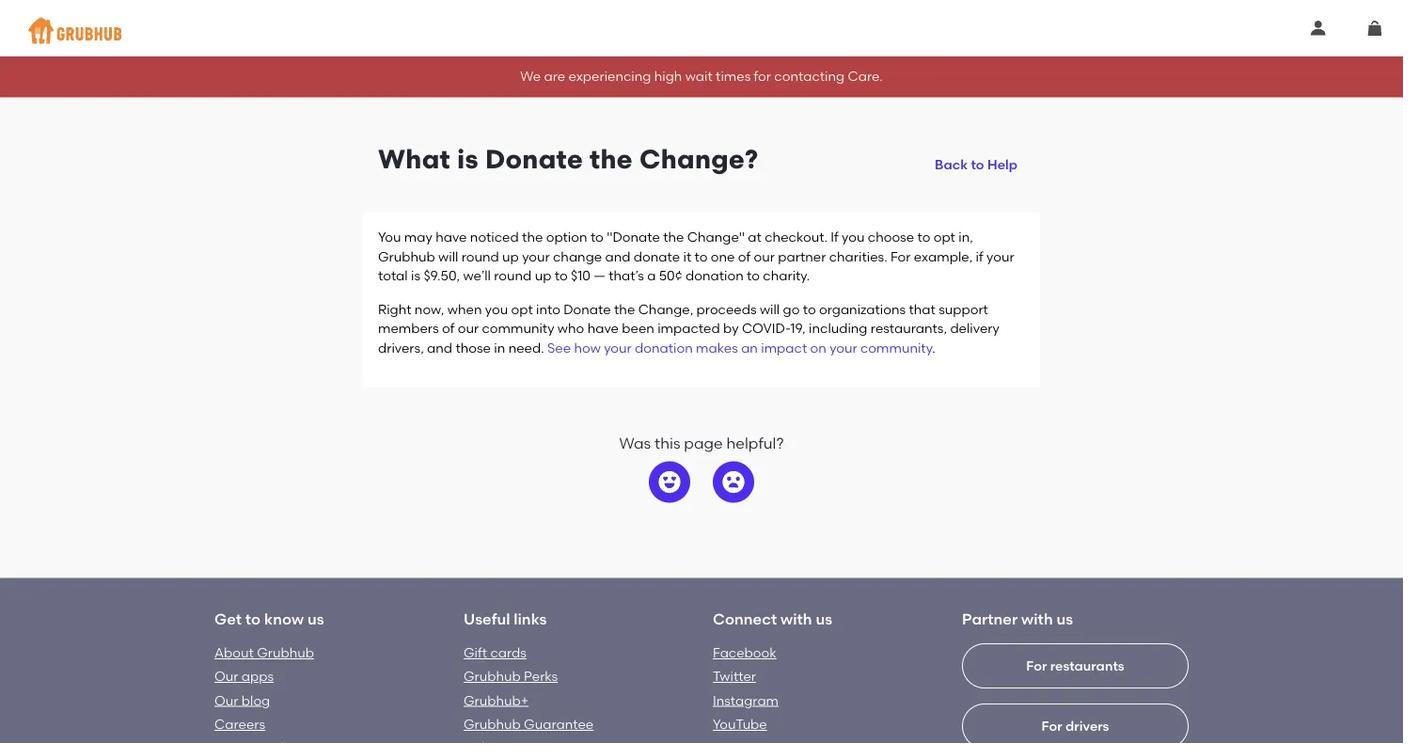 Task type: vqa. For each thing, say whether or not it's contained in the screenshot.
What is Donate the Change?
yes



Task type: describe. For each thing, give the bounding box(es) containing it.
for drivers
[[1042, 718, 1109, 734]]

charity.
[[763, 267, 810, 283]]

0 horizontal spatial up
[[502, 248, 519, 264]]

what is donate the change?
[[378, 143, 759, 174]]

instagram link
[[713, 692, 779, 708]]

us for partner with us
[[1057, 609, 1073, 628]]

for for for drivers
[[1042, 718, 1063, 734]]

this page was helpful image
[[658, 471, 681, 493]]

into
[[536, 301, 561, 317]]

page
[[684, 434, 723, 452]]

grubhub down 'grubhub+'
[[464, 716, 521, 732]]

we are experiencing high wait times for contacting care.
[[520, 68, 883, 84]]

choose
[[868, 229, 914, 245]]

grubhub down 'gift cards' link
[[464, 668, 521, 684]]

for drivers link
[[962, 703, 1189, 743]]

our                                     blog link
[[214, 692, 270, 708]]

right
[[378, 301, 412, 317]]

by
[[723, 320, 739, 336]]

connect
[[713, 609, 777, 628]]

for restaurants
[[1026, 658, 1125, 674]]

blog
[[242, 692, 270, 708]]

change"
[[687, 229, 745, 245]]

.
[[932, 340, 936, 356]]

contacting
[[774, 68, 845, 84]]

get to know us
[[214, 609, 324, 628]]

the up it
[[663, 229, 684, 245]]

for for for restaurants
[[1026, 658, 1047, 674]]

times
[[716, 68, 751, 84]]

donate
[[634, 248, 680, 264]]

for
[[754, 68, 771, 84]]

been
[[622, 320, 655, 336]]

when
[[448, 301, 482, 317]]

youtube link
[[713, 716, 767, 732]]

high
[[654, 68, 682, 84]]

"donate
[[607, 229, 660, 245]]

facebook
[[713, 645, 777, 661]]

partner with us
[[962, 609, 1073, 628]]

members
[[378, 320, 439, 336]]

partner
[[778, 248, 826, 264]]

have inside you may have noticed the option to "donate the change" at checkout. if you choose to opt in, grubhub will round up your change and donate it to one of our partner charities. for example, if your total is $9.50, we'll round up to $10 — that's a 50¢ donation to charity.
[[436, 229, 467, 245]]

about grubhub our apps our                                     blog careers
[[214, 645, 314, 732]]

proceeds
[[697, 301, 757, 317]]

is inside you may have noticed the option to "donate the change" at checkout. if you choose to opt in, grubhub will round up your change and donate it to one of our partner charities. for example, if your total is $9.50, we'll round up to $10 — that's a 50¢ donation to charity.
[[411, 267, 420, 283]]

you inside you may have noticed the option to "donate the change" at checkout. if you choose to opt in, grubhub will round up your change and donate it to one of our partner charities. for example, if your total is $9.50, we'll round up to $10 — that's a 50¢ donation to charity.
[[842, 229, 865, 245]]

to left $10
[[555, 267, 568, 283]]

grubhub+
[[464, 692, 529, 708]]

who
[[558, 320, 584, 336]]

careers
[[214, 716, 265, 732]]

helpful?
[[727, 434, 784, 452]]

you
[[378, 229, 401, 245]]

gift cards grubhub perks grubhub+ grubhub guarantee
[[464, 645, 594, 732]]

grubhub inside you may have noticed the option to "donate the change" at checkout. if you choose to opt in, grubhub will round up your change and donate it to one of our partner charities. for example, if your total is $9.50, we'll round up to $10 — that's a 50¢ donation to charity.
[[378, 248, 435, 264]]

0 vertical spatial donate
[[485, 143, 583, 174]]

you inside right now, when you opt into donate the change, proceeds will go to organizations that support members of our community who have been impacted by covid-19, including restaurants, delivery drivers, and those in need.
[[485, 301, 508, 317]]

1 vertical spatial community
[[861, 340, 932, 356]]

1 vertical spatial donation
[[635, 340, 693, 356]]

connect with us
[[713, 609, 832, 628]]

was this page helpful?
[[619, 434, 784, 452]]

wait
[[685, 68, 713, 84]]

a
[[647, 267, 656, 283]]

gift
[[464, 645, 487, 661]]

donation inside you may have noticed the option to "donate the change" at checkout. if you choose to opt in, grubhub will round up your change and donate it to one of our partner charities. for example, if your total is $9.50, we'll round up to $10 — that's a 50¢ donation to charity.
[[686, 267, 744, 283]]

$10
[[571, 267, 591, 283]]

if
[[976, 248, 984, 264]]

back
[[935, 157, 968, 173]]

perks
[[524, 668, 558, 684]]

and inside you may have noticed the option to "donate the change" at checkout. if you choose to opt in, grubhub will round up your change and donate it to one of our partner charities. for example, if your total is $9.50, we'll round up to $10 — that's a 50¢ donation to charity.
[[605, 248, 631, 264]]

us for connect with us
[[816, 609, 832, 628]]

may
[[404, 229, 433, 245]]

your down including
[[830, 340, 858, 356]]

donate inside right now, when you opt into donate the change, proceeds will go to organizations that support members of our community who have been impacted by covid-19, including restaurants, delivery drivers, and those in need.
[[564, 301, 611, 317]]

experiencing
[[569, 68, 651, 84]]

to up example, on the right of the page
[[918, 229, 931, 245]]

careers link
[[214, 716, 265, 732]]

now,
[[415, 301, 444, 317]]

help
[[988, 157, 1018, 173]]

need.
[[509, 340, 544, 356]]

that's
[[609, 267, 644, 283]]

small image
[[1368, 21, 1383, 36]]

facebook link
[[713, 645, 777, 661]]

partner
[[962, 609, 1018, 628]]

your right if
[[987, 248, 1015, 264]]

drivers,
[[378, 340, 424, 356]]

youtube
[[713, 716, 767, 732]]

noticed
[[470, 229, 519, 245]]

our inside right now, when you opt into donate the change, proceeds will go to organizations that support members of our community who have been impacted by covid-19, including restaurants, delivery drivers, and those in need.
[[458, 320, 479, 336]]

the inside right now, when you opt into donate the change, proceeds will go to organizations that support members of our community who have been impacted by covid-19, including restaurants, delivery drivers, and those in need.
[[614, 301, 635, 317]]

change?
[[640, 143, 759, 174]]

our apps link
[[214, 668, 274, 684]]

back to help link
[[928, 142, 1025, 176]]

2 our from the top
[[214, 692, 238, 708]]

with for partner
[[1022, 609, 1053, 628]]

see how your donation makes an impact on your community link
[[547, 340, 932, 356]]

to right get
[[245, 609, 261, 628]]

grubhub logo image
[[28, 12, 122, 49]]

impacted
[[658, 320, 720, 336]]

grubhub+ link
[[464, 692, 529, 708]]

about
[[214, 645, 254, 661]]

small image
[[1311, 21, 1326, 36]]

one
[[711, 248, 735, 264]]

19,
[[791, 320, 806, 336]]

cards
[[490, 645, 527, 661]]

it
[[683, 248, 692, 264]]

change
[[553, 248, 602, 264]]

covid-
[[742, 320, 791, 336]]



Task type: locate. For each thing, give the bounding box(es) containing it.
1 vertical spatial donate
[[564, 301, 611, 317]]

you right when
[[485, 301, 508, 317]]

those
[[456, 340, 491, 356]]

grubhub guarantee link
[[464, 716, 594, 732]]

are
[[544, 68, 565, 84]]

in
[[494, 340, 505, 356]]

at
[[748, 229, 762, 245]]

0 vertical spatial community
[[482, 320, 554, 336]]

an
[[741, 340, 758, 356]]

this page was not helpful image
[[722, 471, 745, 493]]

for down "choose"
[[891, 248, 911, 264]]

1 horizontal spatial our
[[754, 248, 775, 264]]

0 vertical spatial round
[[462, 248, 499, 264]]

back to help
[[935, 157, 1018, 173]]

1 vertical spatial round
[[494, 267, 532, 283]]

was
[[619, 434, 651, 452]]

1 vertical spatial of
[[442, 320, 455, 336]]

and
[[605, 248, 631, 264], [427, 340, 452, 356]]

that
[[909, 301, 936, 317]]

1 vertical spatial is
[[411, 267, 420, 283]]

the up the "donate
[[590, 143, 633, 174]]

0 horizontal spatial you
[[485, 301, 508, 317]]

1 horizontal spatial you
[[842, 229, 865, 245]]

support
[[939, 301, 988, 317]]

1 horizontal spatial is
[[457, 143, 479, 174]]

with for connect
[[781, 609, 812, 628]]

to
[[971, 157, 984, 173], [591, 229, 604, 245], [918, 229, 931, 245], [695, 248, 708, 264], [555, 267, 568, 283], [747, 267, 760, 283], [803, 301, 816, 317], [245, 609, 261, 628]]

0 vertical spatial is
[[457, 143, 479, 174]]

to up change
[[591, 229, 604, 245]]

of
[[738, 248, 751, 264], [442, 320, 455, 336]]

grubhub down may
[[378, 248, 435, 264]]

0 vertical spatial up
[[502, 248, 519, 264]]

your down option
[[522, 248, 550, 264]]

have right may
[[436, 229, 467, 245]]

1 horizontal spatial with
[[1022, 609, 1053, 628]]

1 vertical spatial our
[[214, 692, 238, 708]]

donate up who
[[564, 301, 611, 317]]

useful links
[[464, 609, 547, 628]]

us right the know on the bottom of the page
[[308, 609, 324, 628]]

1 vertical spatial you
[[485, 301, 508, 317]]

0 horizontal spatial is
[[411, 267, 420, 283]]

is right what
[[457, 143, 479, 174]]

1 vertical spatial and
[[427, 340, 452, 356]]

0 vertical spatial and
[[605, 248, 631, 264]]

useful
[[464, 609, 510, 628]]

our down about
[[214, 668, 238, 684]]

community inside right now, when you opt into donate the change, proceeds will go to organizations that support members of our community who have been impacted by covid-19, including restaurants, delivery drivers, and those in need.
[[482, 320, 554, 336]]

opt left into
[[511, 301, 533, 317]]

see
[[547, 340, 571, 356]]

1 vertical spatial have
[[588, 320, 619, 336]]

to inside right now, when you opt into donate the change, proceeds will go to organizations that support members of our community who have been impacted by covid-19, including restaurants, delivery drivers, and those in need.
[[803, 301, 816, 317]]

0 horizontal spatial our
[[458, 320, 479, 336]]

us
[[308, 609, 324, 628], [816, 609, 832, 628], [1057, 609, 1073, 628]]

opt up example, on the right of the page
[[934, 229, 956, 245]]

up
[[502, 248, 519, 264], [535, 267, 552, 283]]

for
[[891, 248, 911, 264], [1026, 658, 1047, 674], [1042, 718, 1063, 734]]

get
[[214, 609, 242, 628]]

round
[[462, 248, 499, 264], [494, 267, 532, 283]]

0 vertical spatial for
[[891, 248, 911, 264]]

0 horizontal spatial and
[[427, 340, 452, 356]]

is right total
[[411, 267, 420, 283]]

opt inside you may have noticed the option to "donate the change" at checkout. if you choose to opt in, grubhub will round up your change and donate it to one of our partner charities. for example, if your total is $9.50, we'll round up to $10 — that's a 50¢ donation to charity.
[[934, 229, 956, 245]]

1 vertical spatial will
[[760, 301, 780, 317]]

2 vertical spatial for
[[1042, 718, 1063, 734]]

round up we'll
[[462, 248, 499, 264]]

you may have noticed the option to "donate the change" at checkout. if you choose to opt in, grubhub will round up your change and donate it to one of our partner charities. for example, if your total is $9.50, we'll round up to $10 — that's a 50¢ donation to charity.
[[378, 229, 1015, 283]]

of inside right now, when you opt into donate the change, proceeds will go to organizations that support members of our community who have been impacted by covid-19, including restaurants, delivery drivers, and those in need.
[[442, 320, 455, 336]]

grubhub
[[378, 248, 435, 264], [257, 645, 314, 661], [464, 668, 521, 684], [464, 716, 521, 732]]

will inside you may have noticed the option to "donate the change" at checkout. if you choose to opt in, grubhub will round up your change and donate it to one of our partner charities. for example, if your total is $9.50, we'll round up to $10 — that's a 50¢ donation to charity.
[[438, 248, 458, 264]]

0 horizontal spatial will
[[438, 248, 458, 264]]

to right go on the top of page
[[803, 301, 816, 317]]

and up that's
[[605, 248, 631, 264]]

gift cards link
[[464, 645, 527, 661]]

1 horizontal spatial us
[[816, 609, 832, 628]]

what
[[378, 143, 451, 174]]

grubhub perks link
[[464, 668, 558, 684]]

1 vertical spatial our
[[458, 320, 479, 336]]

0 vertical spatial donation
[[686, 267, 744, 283]]

3 us from the left
[[1057, 609, 1073, 628]]

for inside 'link'
[[1042, 718, 1063, 734]]

twitter
[[713, 668, 756, 684]]

the up the been
[[614, 301, 635, 317]]

opt inside right now, when you opt into donate the change, proceeds will go to organizations that support members of our community who have been impacted by covid-19, including restaurants, delivery drivers, and those in need.
[[511, 301, 533, 317]]

50¢
[[659, 267, 683, 283]]

—
[[594, 267, 606, 283]]

facebook twitter instagram youtube
[[713, 645, 779, 732]]

donation down the impacted
[[635, 340, 693, 356]]

0 vertical spatial our
[[214, 668, 238, 684]]

and inside right now, when you opt into donate the change, proceeds will go to organizations that support members of our community who have been impacted by covid-19, including restaurants, delivery drivers, and those in need.
[[427, 340, 452, 356]]

the left option
[[522, 229, 543, 245]]

community
[[482, 320, 554, 336], [861, 340, 932, 356]]

0 horizontal spatial opt
[[511, 301, 533, 317]]

1 with from the left
[[781, 609, 812, 628]]

2 us from the left
[[816, 609, 832, 628]]

1 horizontal spatial community
[[861, 340, 932, 356]]

our down when
[[458, 320, 479, 336]]

0 horizontal spatial have
[[436, 229, 467, 245]]

0 horizontal spatial of
[[442, 320, 455, 336]]

0 horizontal spatial community
[[482, 320, 554, 336]]

donate down we
[[485, 143, 583, 174]]

of right one
[[738, 248, 751, 264]]

will up $9.50,
[[438, 248, 458, 264]]

0 horizontal spatial with
[[781, 609, 812, 628]]

if
[[831, 229, 839, 245]]

this
[[655, 434, 681, 452]]

delivery
[[950, 320, 1000, 336]]

our
[[214, 668, 238, 684], [214, 692, 238, 708]]

go
[[783, 301, 800, 317]]

0 vertical spatial our
[[754, 248, 775, 264]]

twitter link
[[713, 668, 756, 684]]

will inside right now, when you opt into donate the change, proceeds will go to organizations that support members of our community who have been impacted by covid-19, including restaurants, delivery drivers, and those in need.
[[760, 301, 780, 317]]

grubhub down the know on the bottom of the page
[[257, 645, 314, 661]]

for inside you may have noticed the option to "donate the change" at checkout. if you choose to opt in, grubhub will round up your change and donate it to one of our partner charities. for example, if your total is $9.50, we'll round up to $10 — that's a 50¢ donation to charity.
[[891, 248, 911, 264]]

organizations
[[819, 301, 906, 317]]

will up covid-
[[760, 301, 780, 317]]

us up for restaurants
[[1057, 609, 1073, 628]]

0 vertical spatial you
[[842, 229, 865, 245]]

1 horizontal spatial of
[[738, 248, 751, 264]]

community down restaurants,
[[861, 340, 932, 356]]

1 horizontal spatial have
[[588, 320, 619, 336]]

donation
[[686, 267, 744, 283], [635, 340, 693, 356]]

0 vertical spatial opt
[[934, 229, 956, 245]]

1 our from the top
[[214, 668, 238, 684]]

of inside you may have noticed the option to "donate the change" at checkout. if you choose to opt in, grubhub will round up your change and donate it to one of our partner charities. for example, if your total is $9.50, we'll round up to $10 — that's a 50¢ donation to charity.
[[738, 248, 751, 264]]

our down at
[[754, 248, 775, 264]]

1 us from the left
[[308, 609, 324, 628]]

with right connect
[[781, 609, 812, 628]]

up up into
[[535, 267, 552, 283]]

0 vertical spatial have
[[436, 229, 467, 245]]

1 horizontal spatial opt
[[934, 229, 956, 245]]

1 horizontal spatial will
[[760, 301, 780, 317]]

have up how
[[588, 320, 619, 336]]

2 with from the left
[[1022, 609, 1053, 628]]

you right 'if' on the top right
[[842, 229, 865, 245]]

and left the those
[[427, 340, 452, 356]]

impact
[[761, 340, 807, 356]]

for left restaurants
[[1026, 658, 1047, 674]]

know
[[264, 609, 304, 628]]

0 vertical spatial of
[[738, 248, 751, 264]]

example,
[[914, 248, 973, 264]]

to left help
[[971, 157, 984, 173]]

donate
[[485, 143, 583, 174], [564, 301, 611, 317]]

charities.
[[829, 248, 888, 264]]

up down noticed
[[502, 248, 519, 264]]

care.
[[848, 68, 883, 84]]

guarantee
[[524, 716, 594, 732]]

change,
[[638, 301, 693, 317]]

with right the partner
[[1022, 609, 1053, 628]]

our inside you may have noticed the option to "donate the change" at checkout. if you choose to opt in, grubhub will round up your change and donate it to one of our partner charities. for example, if your total is $9.50, we'll round up to $10 — that's a 50¢ donation to charity.
[[754, 248, 775, 264]]

grubhub inside about grubhub our apps our                                     blog careers
[[257, 645, 314, 661]]

0 vertical spatial will
[[438, 248, 458, 264]]

$9.50,
[[424, 267, 460, 283]]

round right we'll
[[494, 267, 532, 283]]

for restaurants link
[[962, 643, 1189, 743]]

on
[[810, 340, 827, 356]]

for left drivers
[[1042, 718, 1063, 734]]

1 horizontal spatial up
[[535, 267, 552, 283]]

about grubhub link
[[214, 645, 314, 661]]

1 vertical spatial up
[[535, 267, 552, 283]]

2 horizontal spatial us
[[1057, 609, 1073, 628]]

donation down one
[[686, 267, 744, 283]]

to left charity.
[[747, 267, 760, 283]]

1 vertical spatial opt
[[511, 301, 533, 317]]

is
[[457, 143, 479, 174], [411, 267, 420, 283]]

of down when
[[442, 320, 455, 336]]

have inside right now, when you opt into donate the change, proceeds will go to organizations that support members of our community who have been impacted by covid-19, including restaurants, delivery drivers, and those in need.
[[588, 320, 619, 336]]

0 horizontal spatial us
[[308, 609, 324, 628]]

to right it
[[695, 248, 708, 264]]

total
[[378, 267, 408, 283]]

option
[[546, 229, 587, 245]]

our up careers link
[[214, 692, 238, 708]]

how
[[574, 340, 601, 356]]

your down the been
[[604, 340, 632, 356]]

with
[[781, 609, 812, 628], [1022, 609, 1053, 628]]

1 horizontal spatial and
[[605, 248, 631, 264]]

community up need.
[[482, 320, 554, 336]]

1 vertical spatial for
[[1026, 658, 1047, 674]]

us right connect
[[816, 609, 832, 628]]

restaurants
[[1050, 658, 1125, 674]]



